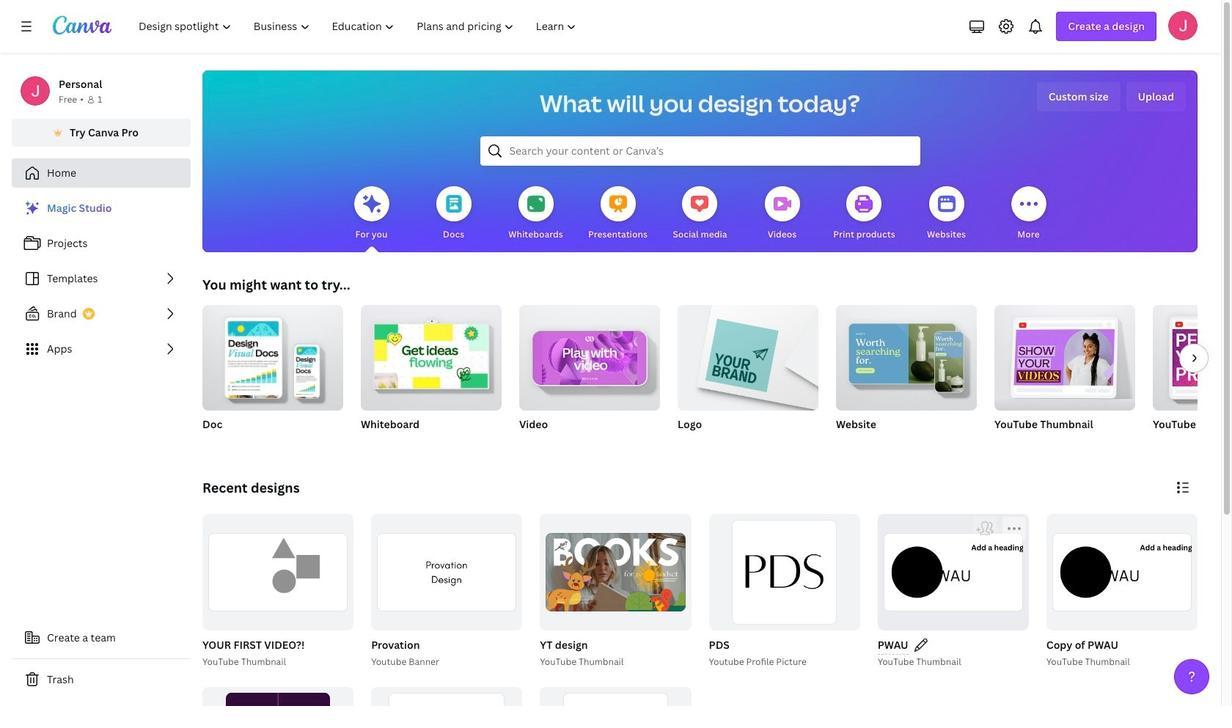 Task type: vqa. For each thing, say whether or not it's contained in the screenshot.
"and" for Graphs
no



Task type: locate. For each thing, give the bounding box(es) containing it.
list
[[12, 194, 191, 364]]

None search field
[[480, 136, 921, 166]]

group
[[203, 299, 343, 451], [203, 299, 343, 411], [361, 299, 502, 451], [361, 299, 502, 411], [837, 299, 977, 451], [837, 299, 977, 411], [995, 299, 1136, 451], [995, 299, 1136, 411], [520, 305, 660, 451], [520, 305, 660, 411], [678, 305, 819, 451], [1154, 305, 1233, 451], [1154, 305, 1233, 411], [200, 514, 354, 670], [203, 514, 354, 631], [368, 514, 523, 670], [371, 514, 523, 631], [537, 514, 692, 670], [706, 514, 861, 670], [875, 514, 1029, 670], [878, 514, 1029, 631], [1044, 514, 1198, 670], [1047, 514, 1198, 631], [203, 687, 354, 707], [371, 687, 523, 707], [540, 687, 692, 707]]

top level navigation element
[[129, 12, 590, 41]]



Task type: describe. For each thing, give the bounding box(es) containing it.
Search search field
[[510, 137, 891, 165]]

james peterson image
[[1169, 11, 1198, 40]]



